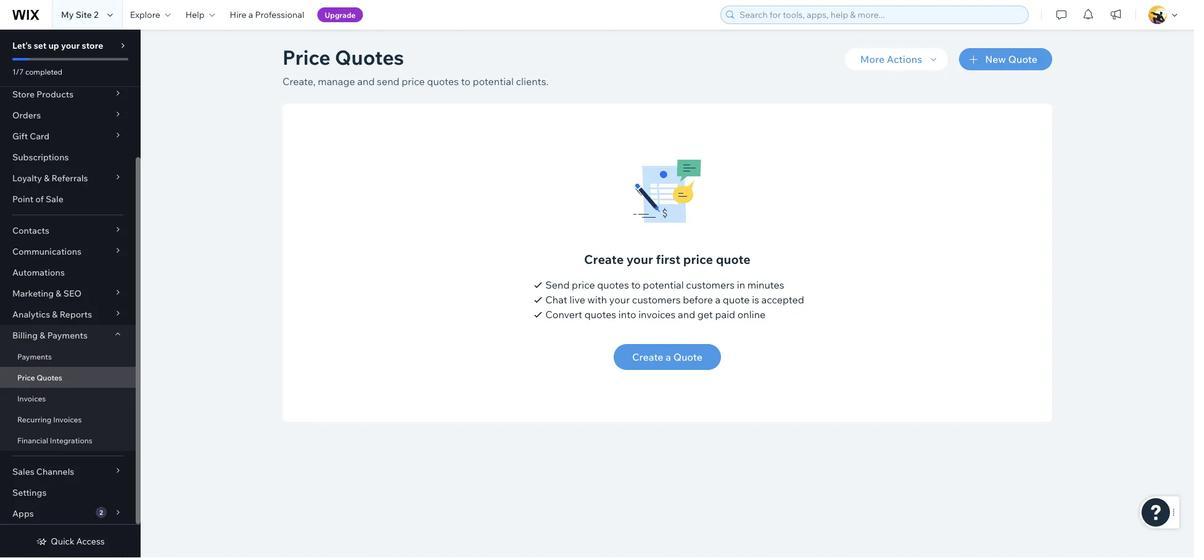 Task type: locate. For each thing, give the bounding box(es) containing it.
0 vertical spatial and
[[358, 75, 375, 88]]

online
[[738, 309, 766, 321]]

& inside dropdown button
[[56, 288, 61, 299]]

quote
[[716, 251, 751, 267], [723, 294, 750, 306]]

1 vertical spatial quotes
[[37, 373, 62, 382]]

2 up access
[[99, 509, 103, 517]]

orders button
[[0, 105, 136, 126]]

your inside 'sidebar' element
[[61, 40, 80, 51]]

0 vertical spatial a
[[249, 9, 253, 20]]

manage
[[318, 75, 355, 88]]

my site 2
[[61, 9, 99, 20]]

contacts button
[[0, 220, 136, 241]]

quotes down payments link
[[37, 373, 62, 382]]

invoices
[[639, 309, 676, 321]]

quote inside 'button'
[[1009, 53, 1038, 65]]

a
[[249, 9, 253, 20], [716, 294, 721, 306], [666, 351, 671, 363]]

site
[[76, 9, 92, 20]]

1/7
[[12, 67, 24, 76]]

and inside price quotes create, manage and send price quotes to potential clients.
[[358, 75, 375, 88]]

1 vertical spatial quote
[[723, 294, 750, 306]]

analytics & reports
[[12, 309, 92, 320]]

0 horizontal spatial quotes
[[37, 373, 62, 382]]

quote right new
[[1009, 53, 1038, 65]]

& for loyalty
[[44, 173, 50, 184]]

your for customers
[[610, 294, 630, 306]]

price up live on the bottom of page
[[572, 279, 595, 291]]

1 horizontal spatial and
[[678, 309, 696, 321]]

sale
[[46, 194, 63, 205]]

0 vertical spatial payments
[[47, 330, 88, 341]]

marketing
[[12, 288, 54, 299]]

convert quotes into invoices and get paid online
[[546, 309, 766, 321]]

quotes up send
[[335, 45, 404, 70]]

1 vertical spatial a
[[716, 294, 721, 306]]

billing & payments
[[12, 330, 88, 341]]

quotes
[[427, 75, 459, 88], [598, 279, 629, 291], [585, 309, 617, 321]]

quote up the in
[[716, 251, 751, 267]]

0 horizontal spatial invoices
[[17, 394, 46, 403]]

0 horizontal spatial potential
[[473, 75, 514, 88]]

price quotes create, manage and send price quotes to potential clients.
[[283, 45, 549, 88]]

price inside price quotes create, manage and send price quotes to potential clients.
[[283, 45, 331, 70]]

store
[[12, 89, 35, 100]]

1 horizontal spatial potential
[[643, 279, 684, 291]]

1 horizontal spatial a
[[666, 351, 671, 363]]

and left send
[[358, 75, 375, 88]]

settings
[[12, 488, 47, 498]]

a right hire
[[249, 9, 253, 20]]

2
[[94, 9, 99, 20], [99, 509, 103, 517]]

& for analytics
[[52, 309, 58, 320]]

1 vertical spatial customers
[[632, 294, 681, 306]]

more actions button
[[846, 48, 949, 70]]

create up with
[[584, 251, 624, 267]]

more actions
[[861, 53, 923, 65]]

1 horizontal spatial create
[[633, 351, 664, 363]]

price right first
[[684, 251, 714, 267]]

1 horizontal spatial 2
[[99, 509, 103, 517]]

with
[[588, 294, 607, 306]]

2 inside 'sidebar' element
[[99, 509, 103, 517]]

0 vertical spatial your
[[61, 40, 80, 51]]

1 horizontal spatial quote
[[1009, 53, 1038, 65]]

1 vertical spatial quote
[[674, 351, 703, 363]]

1 horizontal spatial price
[[572, 279, 595, 291]]

quotes inside price quotes link
[[37, 373, 62, 382]]

a for professional
[[249, 9, 253, 20]]

0 vertical spatial price
[[402, 75, 425, 88]]

invoices up recurring
[[17, 394, 46, 403]]

accepted
[[762, 294, 805, 306]]

set
[[34, 40, 47, 51]]

1 vertical spatial 2
[[99, 509, 103, 517]]

marketing & seo button
[[0, 283, 136, 304]]

0 horizontal spatial a
[[249, 9, 253, 20]]

0 horizontal spatial to
[[461, 75, 471, 88]]

hire a professional link
[[223, 0, 312, 30]]

1 horizontal spatial price
[[283, 45, 331, 70]]

0 vertical spatial potential
[[473, 75, 514, 88]]

0 vertical spatial customers
[[686, 279, 735, 291]]

1 vertical spatial price
[[17, 373, 35, 382]]

0 vertical spatial create
[[584, 251, 624, 267]]

loyalty & referrals button
[[0, 168, 136, 189]]

2 vertical spatial your
[[610, 294, 630, 306]]

quotes for price quotes
[[37, 373, 62, 382]]

chat live with your customers before a quote is accepted
[[546, 294, 805, 306]]

quotes right send
[[427, 75, 459, 88]]

sales channels
[[12, 467, 74, 477]]

point of sale
[[12, 194, 63, 205]]

invoices up financial integrations link
[[53, 415, 82, 424]]

create your first price quote
[[584, 251, 751, 267]]

financial integrations link
[[0, 430, 136, 451]]

0 horizontal spatial price
[[17, 373, 35, 382]]

& left reports
[[52, 309, 58, 320]]

gift card button
[[0, 126, 136, 147]]

1 horizontal spatial invoices
[[53, 415, 82, 424]]

price right send
[[402, 75, 425, 88]]

1/7 completed
[[12, 67, 62, 76]]

create
[[584, 251, 624, 267], [633, 351, 664, 363]]

2 right 'site'
[[94, 9, 99, 20]]

communications
[[12, 246, 82, 257]]

customers
[[686, 279, 735, 291], [632, 294, 681, 306]]

1 vertical spatial and
[[678, 309, 696, 321]]

a up paid
[[716, 294, 721, 306]]

1 vertical spatial create
[[633, 351, 664, 363]]

0 vertical spatial quotes
[[335, 45, 404, 70]]

0 horizontal spatial 2
[[94, 9, 99, 20]]

quotes inside price quotes create, manage and send price quotes to potential clients.
[[427, 75, 459, 88]]

products
[[37, 89, 74, 100]]

apps
[[12, 509, 34, 519]]

invoices
[[17, 394, 46, 403], [53, 415, 82, 424]]

price for price quotes create, manage and send price quotes to potential clients.
[[283, 45, 331, 70]]

& for billing
[[40, 330, 45, 341]]

quote down get
[[674, 351, 703, 363]]

and left get
[[678, 309, 696, 321]]

& left seo at the bottom left
[[56, 288, 61, 299]]

let's set up your store
[[12, 40, 103, 51]]

payments link
[[0, 346, 136, 367]]

store products button
[[0, 84, 136, 105]]

new
[[986, 53, 1007, 65]]

0 vertical spatial to
[[461, 75, 471, 88]]

quotes up with
[[598, 279, 629, 291]]

2 horizontal spatial price
[[684, 251, 714, 267]]

price quotes
[[17, 373, 62, 382]]

create down convert quotes into invoices and get paid online at the bottom
[[633, 351, 664, 363]]

your up "into"
[[610, 294, 630, 306]]

0 horizontal spatial quote
[[674, 351, 703, 363]]

orders
[[12, 110, 41, 121]]

quote
[[1009, 53, 1038, 65], [674, 351, 703, 363]]

sidebar element
[[0, 10, 141, 559]]

quotes down with
[[585, 309, 617, 321]]

2 vertical spatial price
[[572, 279, 595, 291]]

up
[[48, 40, 59, 51]]

1 horizontal spatial quotes
[[335, 45, 404, 70]]

your right up
[[61, 40, 80, 51]]

0 vertical spatial invoices
[[17, 394, 46, 403]]

point
[[12, 194, 34, 205]]

into
[[619, 309, 637, 321]]

create inside button
[[633, 351, 664, 363]]

customers up invoices
[[632, 294, 681, 306]]

analytics
[[12, 309, 50, 320]]

a for quote
[[666, 351, 671, 363]]

price inside 'sidebar' element
[[17, 373, 35, 382]]

billing
[[12, 330, 38, 341]]

a inside button
[[666, 351, 671, 363]]

send
[[377, 75, 400, 88]]

1 vertical spatial quotes
[[598, 279, 629, 291]]

your left first
[[627, 251, 654, 267]]

potential left clients.
[[473, 75, 514, 88]]

integrations
[[50, 436, 92, 445]]

a down invoices
[[666, 351, 671, 363]]

0 vertical spatial price
[[283, 45, 331, 70]]

0 vertical spatial quote
[[1009, 53, 1038, 65]]

sales channels button
[[0, 462, 136, 483]]

0 vertical spatial quotes
[[427, 75, 459, 88]]

&
[[44, 173, 50, 184], [56, 288, 61, 299], [52, 309, 58, 320], [40, 330, 45, 341]]

price
[[402, 75, 425, 88], [684, 251, 714, 267], [572, 279, 595, 291]]

your for store
[[61, 40, 80, 51]]

1 vertical spatial potential
[[643, 279, 684, 291]]

analytics & reports button
[[0, 304, 136, 325]]

before
[[683, 294, 713, 306]]

help button
[[178, 0, 223, 30]]

financial integrations
[[17, 436, 92, 445]]

customers up before
[[686, 279, 735, 291]]

& right billing
[[40, 330, 45, 341]]

automations
[[12, 267, 65, 278]]

create for create your first price quote
[[584, 251, 624, 267]]

1 vertical spatial to
[[632, 279, 641, 291]]

price up create,
[[283, 45, 331, 70]]

access
[[76, 536, 105, 547]]

0 horizontal spatial create
[[584, 251, 624, 267]]

of
[[35, 194, 44, 205]]

recurring invoices link
[[0, 409, 136, 430]]

1 horizontal spatial to
[[632, 279, 641, 291]]

price down billing
[[17, 373, 35, 382]]

to
[[461, 75, 471, 88], [632, 279, 641, 291]]

0 vertical spatial 2
[[94, 9, 99, 20]]

& right loyalty
[[44, 173, 50, 184]]

payments up price quotes
[[17, 352, 52, 361]]

payments down analytics & reports popup button
[[47, 330, 88, 341]]

1 vertical spatial invoices
[[53, 415, 82, 424]]

quotes inside price quotes create, manage and send price quotes to potential clients.
[[335, 45, 404, 70]]

0 horizontal spatial price
[[402, 75, 425, 88]]

quotes
[[335, 45, 404, 70], [37, 373, 62, 382]]

2 vertical spatial a
[[666, 351, 671, 363]]

0 horizontal spatial customers
[[632, 294, 681, 306]]

potential up "chat live with your customers before a quote is accepted"
[[643, 279, 684, 291]]

quote down the in
[[723, 294, 750, 306]]

0 horizontal spatial and
[[358, 75, 375, 88]]

and
[[358, 75, 375, 88], [678, 309, 696, 321]]



Task type: vqa. For each thing, say whether or not it's contained in the screenshot.
"Create"
yes



Task type: describe. For each thing, give the bounding box(es) containing it.
and for quotes
[[678, 309, 696, 321]]

store products
[[12, 89, 74, 100]]

explore
[[130, 9, 160, 20]]

create for create a quote
[[633, 351, 664, 363]]

create a quote button
[[614, 344, 721, 370]]

create a quote
[[633, 351, 703, 363]]

quick access
[[51, 536, 105, 547]]

new quote button
[[960, 48, 1053, 70]]

1 vertical spatial your
[[627, 251, 654, 267]]

clients.
[[516, 75, 549, 88]]

invoices link
[[0, 388, 136, 409]]

paid
[[715, 309, 736, 321]]

financial
[[17, 436, 48, 445]]

sales
[[12, 467, 34, 477]]

quick
[[51, 536, 74, 547]]

completed
[[25, 67, 62, 76]]

price inside price quotes create, manage and send price quotes to potential clients.
[[402, 75, 425, 88]]

is
[[752, 294, 760, 306]]

2 vertical spatial quotes
[[585, 309, 617, 321]]

Search for tools, apps, help & more... field
[[736, 6, 1025, 23]]

1 vertical spatial price
[[684, 251, 714, 267]]

quote inside button
[[674, 351, 703, 363]]

first
[[656, 251, 681, 267]]

let's
[[12, 40, 32, 51]]

0 vertical spatial quote
[[716, 251, 751, 267]]

automations link
[[0, 262, 136, 283]]

chat
[[546, 294, 568, 306]]

marketing & seo
[[12, 288, 82, 299]]

price quotes link
[[0, 367, 136, 388]]

my
[[61, 9, 74, 20]]

quotes for price quotes create, manage and send price quotes to potential clients.
[[335, 45, 404, 70]]

more
[[861, 53, 885, 65]]

& for marketing
[[56, 288, 61, 299]]

potential inside price quotes create, manage and send price quotes to potential clients.
[[473, 75, 514, 88]]

gift card
[[12, 131, 49, 142]]

recurring invoices
[[17, 415, 82, 424]]

channels
[[36, 467, 74, 477]]

1 horizontal spatial customers
[[686, 279, 735, 291]]

convert
[[546, 309, 583, 321]]

actions
[[887, 53, 923, 65]]

help
[[186, 9, 205, 20]]

and for quotes
[[358, 75, 375, 88]]

price for price quotes
[[17, 373, 35, 382]]

billing & payments button
[[0, 325, 136, 346]]

subscriptions
[[12, 152, 69, 163]]

professional
[[255, 9, 304, 20]]

loyalty
[[12, 173, 42, 184]]

recurring
[[17, 415, 52, 424]]

to inside price quotes create, manage and send price quotes to potential clients.
[[461, 75, 471, 88]]

upgrade
[[325, 10, 356, 19]]

subscriptions link
[[0, 147, 136, 168]]

settings link
[[0, 483, 136, 504]]

get
[[698, 309, 713, 321]]

loyalty & referrals
[[12, 173, 88, 184]]

create,
[[283, 75, 316, 88]]

upgrade button
[[317, 7, 363, 22]]

2 horizontal spatial a
[[716, 294, 721, 306]]

seo
[[63, 288, 82, 299]]

1 vertical spatial payments
[[17, 352, 52, 361]]

contacts
[[12, 225, 49, 236]]

live
[[570, 294, 586, 306]]

referrals
[[52, 173, 88, 184]]

payments inside popup button
[[47, 330, 88, 341]]

store
[[82, 40, 103, 51]]

new quote
[[986, 53, 1038, 65]]

send
[[546, 279, 570, 291]]

send price quotes to potential customers in minutes
[[546, 279, 785, 291]]

communications button
[[0, 241, 136, 262]]

reports
[[60, 309, 92, 320]]

card
[[30, 131, 49, 142]]

minutes
[[748, 279, 785, 291]]



